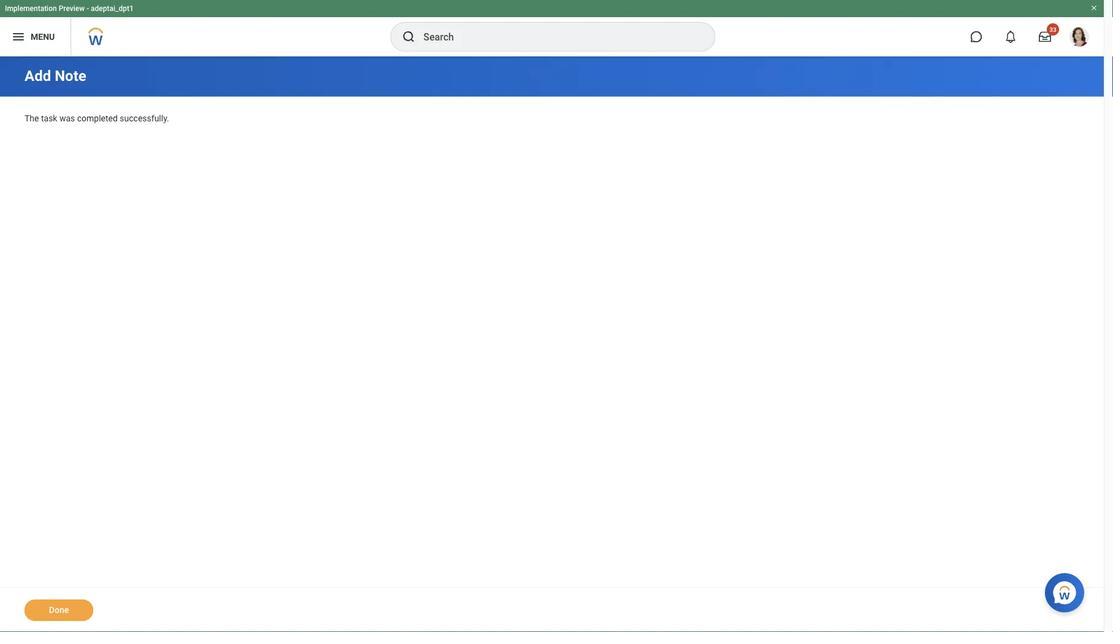 Task type: vqa. For each thing, say whether or not it's contained in the screenshot.
was
yes



Task type: locate. For each thing, give the bounding box(es) containing it.
add
[[25, 67, 51, 85]]

adeptai_dpt1
[[91, 4, 134, 13]]

successfully.
[[120, 113, 169, 124]]

menu banner
[[0, 0, 1104, 56]]

add note
[[25, 67, 86, 85]]

preview
[[59, 4, 85, 13]]

menu
[[31, 32, 55, 42]]

33 button
[[1032, 23, 1059, 50]]

inbox large image
[[1039, 31, 1051, 43]]

done button
[[25, 600, 93, 621]]

implementation preview -   adeptai_dpt1
[[5, 4, 134, 13]]

implementation
[[5, 4, 57, 13]]

Search Workday  search field
[[424, 23, 690, 50]]

the task was completed successfully.
[[25, 113, 169, 124]]

justify image
[[11, 29, 26, 44]]

task
[[41, 113, 57, 124]]



Task type: describe. For each thing, give the bounding box(es) containing it.
done
[[49, 605, 69, 616]]

profile logan mcneil image
[[1070, 27, 1089, 49]]

the
[[25, 113, 39, 124]]

close environment banner image
[[1091, 4, 1098, 12]]

search image
[[401, 29, 416, 44]]

menu button
[[0, 17, 71, 56]]

was
[[59, 113, 75, 124]]

completed
[[77, 113, 118, 124]]

33
[[1050, 26, 1057, 33]]

add note main content
[[0, 56, 1104, 632]]

notifications large image
[[1005, 31, 1017, 43]]

note
[[55, 67, 86, 85]]

-
[[87, 4, 89, 13]]



